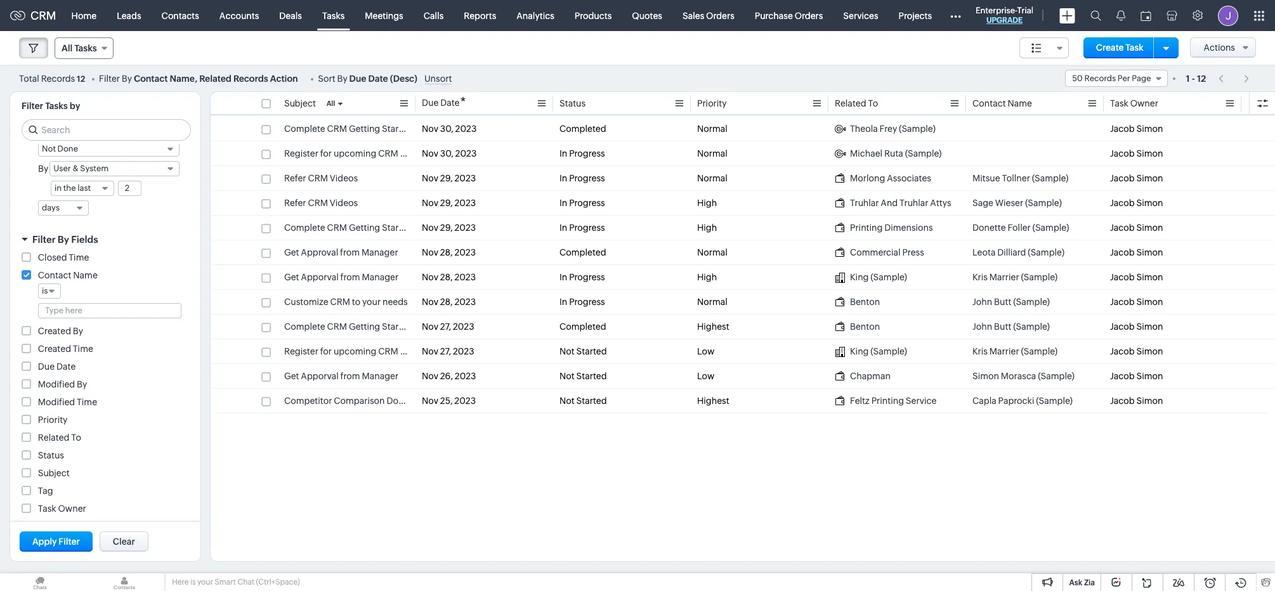 Task type: describe. For each thing, give the bounding box(es) containing it.
services
[[844, 10, 879, 21]]

get apporval from manager for nov 28, 2023
[[284, 272, 399, 282]]

truhlar and truhlar attys link
[[835, 197, 960, 209]]

approval
[[301, 248, 338, 258]]

not inside not done field
[[42, 144, 56, 154]]

ask zia
[[1070, 579, 1095, 588]]

page
[[1132, 74, 1152, 83]]

fields
[[71, 234, 98, 245]]

upcoming for nov 30, 2023
[[334, 149, 377, 159]]

simon morasca (sample)
[[973, 371, 1075, 381]]

refer crm videos link for high
[[284, 197, 409, 209]]

projects
[[899, 10, 932, 21]]

unsort
[[425, 73, 452, 83]]

completed for nov 27, 2023
[[560, 322, 606, 332]]

low for king (sample)
[[698, 347, 715, 357]]

All Tasks field
[[55, 37, 113, 59]]

attys
[[931, 198, 952, 208]]

customize
[[284, 297, 329, 307]]

enterprise-trial upgrade
[[976, 6, 1034, 25]]

27, for register for upcoming crm webinars
[[440, 347, 451, 357]]

steps for nov 29, 2023
[[414, 223, 437, 233]]

the
[[63, 183, 76, 193]]

search image
[[1091, 10, 1102, 21]]

2 in progress from the top
[[560, 173, 605, 183]]

ruta
[[885, 149, 904, 159]]

in the last field
[[51, 181, 114, 196]]

wieser
[[996, 198, 1024, 208]]

from for in
[[341, 272, 360, 282]]

7 jacob simon from the top
[[1111, 272, 1164, 282]]

progress for your
[[569, 297, 605, 307]]

1 horizontal spatial owner
[[1131, 98, 1159, 109]]

nov 28, 2023 for get approval from manager
[[422, 248, 476, 258]]

sales
[[683, 10, 705, 21]]

feltz printing service link
[[835, 395, 960, 407]]

29, for morlong associates
[[440, 173, 453, 183]]

printing dimensions link
[[835, 222, 960, 234]]

marrier for low
[[990, 347, 1020, 357]]

create menu image
[[1060, 8, 1076, 23]]

0 horizontal spatial name
[[73, 270, 98, 281]]

create
[[1097, 43, 1124, 53]]

refer for normal
[[284, 173, 306, 183]]

deals link
[[269, 0, 312, 31]]

1
[[1187, 73, 1190, 83]]

upgrade
[[987, 16, 1023, 25]]

filter inside button
[[59, 537, 80, 547]]

steps for nov 27, 2023
[[414, 322, 437, 332]]

getting for nov 29, 2023
[[349, 223, 380, 233]]

capla
[[973, 396, 997, 406]]

1 horizontal spatial related
[[199, 73, 232, 83]]

morlong
[[850, 173, 886, 183]]

register for upcoming crm webinars for nov 27, 2023
[[284, 347, 439, 357]]

completed for nov 30, 2023
[[560, 124, 606, 134]]

-
[[1192, 73, 1196, 83]]

normal for morlong
[[698, 173, 728, 183]]

due date
[[38, 362, 76, 372]]

1 vertical spatial to
[[71, 433, 81, 443]]

from for not
[[341, 371, 360, 381]]

1 vertical spatial contact
[[973, 98, 1006, 109]]

12 jacob simon from the top
[[1111, 396, 1164, 406]]

modified by
[[38, 380, 87, 390]]

analytics
[[517, 10, 555, 21]]

dilliard
[[998, 248, 1027, 258]]

records for total
[[41, 73, 75, 83]]

chat
[[238, 578, 255, 587]]

leads link
[[107, 0, 151, 31]]

manager for not
[[362, 371, 399, 381]]

manager for in
[[362, 272, 399, 282]]

Type here text field
[[39, 304, 181, 318]]

sales orders
[[683, 10, 735, 21]]

apply filter button
[[20, 532, 93, 552]]

complete crm getting started steps for nov 30, 2023
[[284, 124, 437, 134]]

normal for theola
[[698, 124, 728, 134]]

capla paprocki (sample) link
[[973, 395, 1098, 407]]

(sample) for sage wieser (sample) link
[[1026, 198, 1062, 208]]

tasks for all tasks
[[74, 43, 97, 53]]

reports link
[[454, 0, 507, 31]]

create task
[[1097, 43, 1144, 53]]

1 horizontal spatial related to
[[835, 98, 879, 109]]

customize crm to your needs
[[284, 297, 408, 307]]

(sample) for the mitsue tollner (sample) link
[[1032, 173, 1069, 183]]

jacob for leota dilliard (sample) link on the top of page
[[1111, 248, 1135, 258]]

normal for michael
[[698, 149, 728, 159]]

projects link
[[889, 0, 943, 31]]

0 vertical spatial manager
[[362, 248, 398, 258]]

name,
[[170, 73, 198, 83]]

8 nov from the top
[[422, 297, 439, 307]]

3 jacob simon from the top
[[1111, 173, 1164, 183]]

truhlar and truhlar attys
[[850, 198, 952, 208]]

3 in from the top
[[560, 198, 568, 208]]

task inside button
[[1126, 43, 1144, 53]]

user & system
[[53, 164, 109, 173]]

1 vertical spatial related to
[[38, 433, 81, 443]]

for for nov 27, 2023
[[320, 347, 332, 357]]

benton link for highest
[[835, 321, 960, 333]]

2 in from the top
[[560, 173, 568, 183]]

deals
[[279, 10, 302, 21]]

Not Done field
[[38, 142, 180, 157]]

filter tasks by
[[22, 101, 80, 111]]

2 progress from the top
[[569, 173, 605, 183]]

sage
[[973, 198, 994, 208]]

filter by fields button
[[10, 228, 201, 251]]

by left user
[[38, 164, 48, 174]]

by for sort by due date (desc)
[[337, 73, 348, 83]]

needs
[[383, 297, 408, 307]]

register for upcoming crm webinars link for nov 30, 2023
[[284, 147, 439, 160]]

created time
[[38, 344, 93, 354]]

1 from from the top
[[340, 248, 360, 258]]

50 records per page
[[1073, 74, 1152, 83]]

(desc)
[[390, 73, 418, 83]]

register for nov 27, 2023
[[284, 347, 319, 357]]

profile element
[[1211, 0, 1247, 31]]

0 vertical spatial date
[[368, 73, 388, 83]]

30, for register for upcoming crm webinars
[[440, 149, 454, 159]]

get for not
[[284, 371, 299, 381]]

by for filter by contact name, related records action
[[122, 73, 132, 83]]

mitsue tollner (sample) link
[[973, 172, 1098, 185]]

register for upcoming crm webinars for nov 30, 2023
[[284, 149, 439, 159]]

feltz printing service
[[850, 396, 937, 406]]

date for due date *
[[441, 98, 460, 108]]

john butt (sample) link for normal
[[973, 296, 1098, 308]]

contacts
[[162, 10, 199, 21]]

9 nov from the top
[[422, 322, 439, 332]]

sage wieser (sample) link
[[973, 197, 1098, 209]]

apporval for nov 26, 2023
[[301, 371, 339, 381]]

50 Records Per Page field
[[1066, 70, 1168, 87]]

due for due date *
[[422, 98, 439, 108]]

5 normal from the top
[[698, 297, 728, 307]]

1 horizontal spatial task owner
[[1111, 98, 1159, 109]]

butt for normal
[[995, 297, 1012, 307]]

User & System field
[[50, 161, 180, 176]]

mitsue
[[973, 173, 1001, 183]]

jacob for kris marrier (sample) link for low
[[1111, 347, 1135, 357]]

normal for commercial
[[698, 248, 728, 258]]

6 jacob simon from the top
[[1111, 248, 1164, 258]]

10 jacob simon from the top
[[1111, 347, 1164, 357]]

9 jacob simon from the top
[[1111, 322, 1164, 332]]

meetings
[[365, 10, 403, 21]]

search element
[[1083, 0, 1109, 31]]

1 horizontal spatial subject
[[284, 98, 316, 109]]

accounts link
[[209, 0, 269, 31]]

Other Modules field
[[943, 5, 970, 26]]

in the last
[[55, 183, 91, 193]]

nov for theola frey (sample) link
[[422, 124, 439, 134]]

1 truhlar from the left
[[850, 198, 879, 208]]

1 vertical spatial related
[[835, 98, 867, 109]]

ask
[[1070, 579, 1083, 588]]

jacob for capla paprocki (sample) link
[[1111, 396, 1135, 406]]

0 vertical spatial name
[[1008, 98, 1033, 109]]

clear
[[113, 537, 135, 547]]

get apporval from manager link for nov 28, 2023
[[284, 271, 409, 284]]

trial
[[1018, 6, 1034, 15]]

leota dilliard (sample) link
[[973, 246, 1098, 259]]

*
[[460, 95, 466, 109]]

last
[[78, 183, 91, 193]]

0 vertical spatial priority
[[698, 98, 727, 109]]

get for in
[[284, 272, 299, 282]]

3 progress from the top
[[569, 198, 605, 208]]

products link
[[565, 0, 622, 31]]

upcoming for nov 27, 2023
[[334, 347, 377, 357]]

29, for truhlar and truhlar attys
[[440, 198, 453, 208]]

by
[[70, 101, 80, 111]]

nov 28, 2023 for get apporval from manager
[[422, 272, 476, 282]]

meetings link
[[355, 0, 414, 31]]

12 for total records 12
[[77, 74, 85, 83]]

tag
[[38, 486, 53, 496]]

0 horizontal spatial subject
[[38, 468, 70, 479]]

complete for nov 29, 2023
[[284, 223, 325, 233]]

not started for nov 26, 2023
[[560, 371, 607, 381]]

8 jacob simon from the top
[[1111, 297, 1164, 307]]

filter for filter by contact name, related records action
[[99, 73, 120, 83]]

orders for purchase orders
[[795, 10, 823, 21]]

27, for complete crm getting started steps
[[440, 322, 451, 332]]

complete crm getting started steps for nov 27, 2023
[[284, 322, 437, 332]]

benton link for normal
[[835, 296, 960, 308]]

products
[[575, 10, 612, 21]]

donette foller (sample) link
[[973, 222, 1098, 234]]

4 jacob simon from the top
[[1111, 198, 1164, 208]]

2 vertical spatial contact
[[38, 270, 71, 281]]

not for get apporval from manager
[[560, 371, 575, 381]]

0 horizontal spatial contact name
[[38, 270, 98, 281]]

action
[[270, 73, 298, 83]]

john butt (sample) for normal
[[973, 297, 1050, 307]]

2 jacob from the top
[[1111, 149, 1135, 159]]

competitor comparison document
[[284, 396, 431, 406]]

john butt (sample) link for highest
[[973, 321, 1098, 333]]

benton for highest
[[850, 322, 880, 332]]

quotes link
[[622, 0, 673, 31]]

1 horizontal spatial contact
[[134, 73, 168, 83]]

chapman link
[[835, 370, 960, 383]]

purchase orders link
[[745, 0, 834, 31]]

0 horizontal spatial your
[[197, 578, 213, 587]]

0 horizontal spatial task owner
[[38, 504, 86, 514]]

refer for high
[[284, 198, 306, 208]]

morasca
[[1001, 371, 1037, 381]]

2 vertical spatial related
[[38, 433, 69, 443]]

11 jacob simon from the top
[[1111, 371, 1164, 381]]

complete for nov 30, 2023
[[284, 124, 325, 134]]

nov 27, 2023 for register for upcoming crm webinars
[[422, 347, 474, 357]]

1 vertical spatial task
[[1111, 98, 1129, 109]]

0 horizontal spatial status
[[38, 451, 64, 461]]

1 horizontal spatial due
[[349, 73, 366, 83]]

comparison
[[334, 396, 385, 406]]

1 vertical spatial printing
[[872, 396, 904, 406]]

tasks link
[[312, 0, 355, 31]]

filter by contact name, related records action
[[99, 73, 298, 83]]

capla paprocki (sample)
[[973, 396, 1073, 406]]

1 horizontal spatial status
[[560, 98, 586, 109]]

0 horizontal spatial owner
[[58, 504, 86, 514]]

contacts link
[[151, 0, 209, 31]]

nov for king (sample) link related to low
[[422, 347, 439, 357]]

complete crm getting started steps link for nov 27, 2023
[[284, 321, 437, 333]]

2 truhlar from the left
[[900, 198, 929, 208]]

refer crm videos for normal
[[284, 173, 358, 183]]

king (sample) link for high
[[835, 271, 960, 284]]



Task type: vqa. For each thing, say whether or not it's contained in the screenshot.
Edit
no



Task type: locate. For each thing, give the bounding box(es) containing it.
2 vertical spatial task
[[38, 504, 56, 514]]

1 normal from the top
[[698, 124, 728, 134]]

(sample) for capla paprocki (sample) link
[[1037, 396, 1073, 406]]

sort
[[318, 73, 336, 83]]

(sample) for the 'john butt (sample)' link for normal
[[1014, 297, 1050, 307]]

0 horizontal spatial orders
[[706, 10, 735, 21]]

1 vertical spatial king
[[850, 347, 869, 357]]

1 register for upcoming crm webinars link from the top
[[284, 147, 439, 160]]

1 register for upcoming crm webinars from the top
[[284, 149, 439, 159]]

(sample)
[[899, 124, 936, 134], [905, 149, 942, 159], [1032, 173, 1069, 183], [1026, 198, 1062, 208], [1033, 223, 1070, 233], [1028, 248, 1065, 258], [871, 272, 908, 282], [1021, 272, 1058, 282], [1014, 297, 1050, 307], [1014, 322, 1050, 332], [871, 347, 908, 357], [1021, 347, 1058, 357], [1038, 371, 1075, 381], [1037, 396, 1073, 406]]

0 vertical spatial register for upcoming crm webinars
[[284, 149, 439, 159]]

user
[[53, 164, 71, 173]]

in for your
[[560, 297, 568, 307]]

date left *
[[441, 98, 460, 108]]

marrier for high
[[990, 272, 1020, 282]]

2 28, from the top
[[440, 272, 453, 282]]

2 marrier from the top
[[990, 347, 1020, 357]]

1 vertical spatial modified
[[38, 397, 75, 407]]

related to up theola
[[835, 98, 879, 109]]

kris down leota
[[973, 272, 988, 282]]

register for nov 30, 2023
[[284, 149, 319, 159]]

from right approval
[[340, 248, 360, 258]]

in progress for your
[[560, 297, 605, 307]]

all down 'sort'
[[327, 100, 335, 107]]

1 benton link from the top
[[835, 296, 960, 308]]

tasks down home
[[74, 43, 97, 53]]

nov
[[422, 124, 439, 134], [422, 149, 439, 159], [422, 173, 439, 183], [422, 198, 439, 208], [422, 223, 439, 233], [422, 248, 439, 258], [422, 272, 439, 282], [422, 297, 439, 307], [422, 322, 439, 332], [422, 347, 439, 357], [422, 371, 439, 381], [422, 396, 439, 406]]

john butt (sample) link down leota dilliard (sample) link on the top of page
[[973, 296, 1098, 308]]

28, for customize crm to your needs
[[440, 297, 453, 307]]

10 nov from the top
[[422, 347, 439, 357]]

status
[[560, 98, 586, 109], [38, 451, 64, 461]]

12 inside total records 12
[[77, 74, 85, 83]]

commercial
[[850, 248, 901, 258]]

get apporval from manager link for nov 26, 2023
[[284, 370, 409, 383]]

row group containing complete crm getting started steps
[[211, 117, 1276, 414]]

by up created time
[[73, 326, 83, 336]]

1 in from the top
[[560, 149, 568, 159]]

in
[[55, 183, 62, 193]]

1 vertical spatial is
[[190, 578, 196, 587]]

None text field
[[119, 182, 141, 195]]

filter for filter by fields
[[32, 234, 56, 245]]

here
[[172, 578, 189, 587]]

by inside the filter by fields dropdown button
[[58, 234, 69, 245]]

1 vertical spatial not started
[[560, 371, 607, 381]]

3 get from the top
[[284, 371, 299, 381]]

due down unsort at the top of the page
[[422, 98, 439, 108]]

1 king (sample) link from the top
[[835, 271, 960, 284]]

king (sample) link for low
[[835, 345, 960, 358]]

foller
[[1008, 223, 1031, 233]]

0 vertical spatial modified
[[38, 380, 75, 390]]

1 for from the top
[[320, 149, 332, 159]]

by for modified by
[[77, 380, 87, 390]]

filter down 'all tasks' field
[[99, 73, 120, 83]]

complete crm getting started steps link for nov 30, 2023
[[284, 122, 437, 135]]

0 vertical spatial king (sample) link
[[835, 271, 960, 284]]

chapman
[[850, 371, 891, 381]]

john butt (sample) up morasca
[[973, 322, 1050, 332]]

kris marrier (sample) for low
[[973, 347, 1058, 357]]

manager
[[362, 248, 398, 258], [362, 272, 399, 282], [362, 371, 399, 381]]

records right 50
[[1085, 74, 1117, 83]]

1 vertical spatial manager
[[362, 272, 399, 282]]

truhlar right "and"
[[900, 198, 929, 208]]

2 benton link from the top
[[835, 321, 960, 333]]

printing
[[850, 223, 883, 233], [872, 396, 904, 406]]

1 nov 27, 2023 from the top
[[422, 322, 474, 332]]

created up due date at the bottom left of page
[[38, 344, 71, 354]]

nov 28, 2023 for customize crm to your needs
[[422, 297, 476, 307]]

1 jacob simon from the top
[[1111, 124, 1164, 134]]

due right 'sort'
[[349, 73, 366, 83]]

time for modified time
[[77, 397, 97, 407]]

11 nov from the top
[[422, 371, 439, 381]]

complete
[[284, 124, 325, 134], [284, 223, 325, 233], [284, 322, 325, 332]]

nov 29, 2023 for morlong associates
[[422, 173, 476, 183]]

2 highest from the top
[[698, 396, 730, 406]]

date
[[368, 73, 388, 83], [441, 98, 460, 108], [56, 362, 76, 372]]

due inside due date *
[[422, 98, 439, 108]]

butt down "dilliard"
[[995, 297, 1012, 307]]

1 vertical spatial kris marrier (sample) link
[[973, 345, 1098, 358]]

1 get apporval from manager link from the top
[[284, 271, 409, 284]]

complete crm getting started steps link up get approval from manager link
[[284, 222, 437, 234]]

kris for low
[[973, 347, 988, 357]]

1 vertical spatial marrier
[[990, 347, 1020, 357]]

0 vertical spatial for
[[320, 149, 332, 159]]

0 vertical spatial 27,
[[440, 322, 451, 332]]

profile image
[[1219, 5, 1239, 26]]

time down "modified by"
[[77, 397, 97, 407]]

by right 'sort'
[[337, 73, 348, 83]]

in for manager
[[560, 272, 568, 282]]

benton down commercial
[[850, 297, 880, 307]]

filter down total
[[22, 101, 43, 111]]

highest for not started
[[698, 396, 730, 406]]

for for nov 30, 2023
[[320, 149, 332, 159]]

mitsue tollner (sample)
[[973, 173, 1069, 183]]

complete up approval
[[284, 223, 325, 233]]

jacob for highest's the 'john butt (sample)' link
[[1111, 322, 1135, 332]]

None field
[[1020, 37, 1069, 58]]

getting down sort by due date (desc) at top left
[[349, 124, 380, 134]]

butt
[[995, 297, 1012, 307], [995, 322, 1012, 332]]

nov 29, 2023
[[422, 173, 476, 183], [422, 198, 476, 208], [422, 223, 476, 233]]

0 vertical spatial low
[[698, 347, 715, 357]]

jacob for donette foller (sample) 'link'
[[1111, 223, 1135, 233]]

create menu element
[[1052, 0, 1083, 31]]

2 vertical spatial getting
[[349, 322, 380, 332]]

2 complete crm getting started steps link from the top
[[284, 222, 437, 234]]

0 vertical spatial john
[[973, 297, 993, 307]]

calendar image
[[1141, 10, 1152, 21]]

john butt (sample) link up simon morasca (sample) link
[[973, 321, 1098, 333]]

crm link
[[10, 9, 56, 22]]

webinars up nov 26, 2023
[[400, 347, 439, 357]]

progress for crm
[[569, 149, 605, 159]]

signals image
[[1117, 10, 1126, 21]]

3 normal from the top
[[698, 173, 728, 183]]

7 nov from the top
[[422, 272, 439, 282]]

actions
[[1204, 43, 1236, 53]]

(ctrl+space)
[[256, 578, 300, 587]]

0 vertical spatial webinars
[[400, 149, 439, 159]]

nov 29, 2023 for printing dimensions
[[422, 223, 476, 233]]

apply
[[32, 537, 57, 547]]

task down tag
[[38, 504, 56, 514]]

for
[[320, 149, 332, 159], [320, 347, 332, 357]]

progress for started
[[569, 223, 605, 233]]

simon for the mitsue tollner (sample) link
[[1137, 173, 1164, 183]]

2 30, from the top
[[440, 149, 454, 159]]

2 from from the top
[[341, 272, 360, 282]]

3 29, from the top
[[440, 223, 453, 233]]

nov 25, 2023
[[422, 396, 476, 406]]

1 apporval from the top
[[301, 272, 339, 282]]

1 - 12
[[1187, 73, 1207, 83]]

1 vertical spatial register
[[284, 347, 319, 357]]

6 nov from the top
[[422, 248, 439, 258]]

records
[[41, 73, 75, 83], [234, 73, 268, 83], [1085, 74, 1117, 83]]

records inside field
[[1085, 74, 1117, 83]]

4 progress from the top
[[569, 223, 605, 233]]

kris marrier (sample) down "dilliard"
[[973, 272, 1058, 282]]

all up total records 12
[[62, 43, 73, 53]]

complete crm getting started steps link down to
[[284, 321, 437, 333]]

competitor comparison document link
[[284, 395, 431, 407]]

0 vertical spatial benton
[[850, 297, 880, 307]]

printing up commercial
[[850, 223, 883, 233]]

Search text field
[[22, 120, 190, 140]]

webinars for nov 30, 2023
[[400, 149, 439, 159]]

from up competitor comparison document link
[[341, 371, 360, 381]]

time for closed time
[[69, 253, 89, 263]]

2 kris from the top
[[973, 347, 988, 357]]

0 vertical spatial king (sample)
[[850, 272, 908, 282]]

2 27, from the top
[[440, 347, 451, 357]]

in progress for manager
[[560, 272, 605, 282]]

7 jacob from the top
[[1111, 272, 1135, 282]]

webinars down due date *
[[400, 149, 439, 159]]

2 kris marrier (sample) link from the top
[[973, 345, 1098, 358]]

1 get from the top
[[284, 248, 299, 258]]

enterprise-
[[976, 6, 1018, 15]]

complete crm getting started steps down sort by due date (desc) at top left
[[284, 124, 437, 134]]

2 kris marrier (sample) from the top
[[973, 347, 1058, 357]]

to
[[868, 98, 879, 109], [71, 433, 81, 443]]

created up created time
[[38, 326, 71, 336]]

3 getting from the top
[[349, 322, 380, 332]]

2 jacob simon from the top
[[1111, 149, 1164, 159]]

4 in from the top
[[560, 223, 568, 233]]

0 vertical spatial get
[[284, 248, 299, 258]]

jacob for kris marrier (sample) link associated with high
[[1111, 272, 1135, 282]]

29, for printing dimensions
[[440, 223, 453, 233]]

2 refer crm videos from the top
[[284, 198, 358, 208]]

quotes
[[632, 10, 663, 21]]

1 vertical spatial status
[[38, 451, 64, 461]]

orders for sales orders
[[706, 10, 735, 21]]

3 complete crm getting started steps from the top
[[284, 322, 437, 332]]

1 vertical spatial benton link
[[835, 321, 960, 333]]

1 kris marrier (sample) link from the top
[[973, 271, 1098, 284]]

kris marrier (sample) link
[[973, 271, 1098, 284], [973, 345, 1098, 358]]

king (sample) up chapman at bottom
[[850, 347, 908, 357]]

2 horizontal spatial tasks
[[322, 10, 345, 21]]

1 kris from the top
[[973, 272, 988, 282]]

time down fields
[[69, 253, 89, 263]]

50
[[1073, 74, 1083, 83]]

get apporval from manager link up competitor comparison document link
[[284, 370, 409, 383]]

task owner down page
[[1111, 98, 1159, 109]]

5 jacob from the top
[[1111, 223, 1135, 233]]

2 vertical spatial complete
[[284, 322, 325, 332]]

1 vertical spatial created
[[38, 344, 71, 354]]

simon for simon morasca (sample) link
[[1137, 371, 1164, 381]]

get up the customize
[[284, 272, 299, 282]]

leota
[[973, 248, 996, 258]]

orders right purchase
[[795, 10, 823, 21]]

john for normal
[[973, 297, 993, 307]]

king for high
[[850, 272, 869, 282]]

get apporval from manager down get approval from manager
[[284, 272, 399, 282]]

signals element
[[1109, 0, 1134, 31]]

benton link up chapman link
[[835, 321, 960, 333]]

king (sample) down commercial
[[850, 272, 908, 282]]

0 vertical spatial king
[[850, 272, 869, 282]]

nov 28, 2023
[[422, 248, 476, 258], [422, 272, 476, 282], [422, 297, 476, 307]]

from up customize crm to your needs link
[[341, 272, 360, 282]]

1 progress from the top
[[569, 149, 605, 159]]

morlong associates
[[850, 173, 932, 183]]

kris marrier (sample)
[[973, 272, 1058, 282], [973, 347, 1058, 357]]

1 complete from the top
[[284, 124, 325, 134]]

related
[[199, 73, 232, 83], [835, 98, 867, 109], [38, 433, 69, 443]]

john for highest
[[973, 322, 993, 332]]

marrier down "dilliard"
[[990, 272, 1020, 282]]

purchase
[[755, 10, 793, 21]]

purchase orders
[[755, 10, 823, 21]]

chats image
[[0, 574, 80, 592]]

get up competitor
[[284, 371, 299, 381]]

1 videos from the top
[[330, 173, 358, 183]]

1 vertical spatial webinars
[[400, 347, 439, 357]]

refer crm videos for high
[[284, 198, 358, 208]]

(sample) for leota dilliard (sample) link on the top of page
[[1028, 248, 1065, 258]]

king
[[850, 272, 869, 282], [850, 347, 869, 357]]

1 vertical spatial nov 27, 2023
[[422, 347, 474, 357]]

1 vertical spatial get apporval from manager link
[[284, 370, 409, 383]]

12
[[1198, 73, 1207, 83], [77, 74, 85, 83]]

date down created time
[[56, 362, 76, 372]]

kris marrier (sample) link down leota dilliard (sample) link on the top of page
[[973, 271, 1098, 284]]

to up theola
[[868, 98, 879, 109]]

0 vertical spatial contact name
[[973, 98, 1033, 109]]

6 in progress from the top
[[560, 297, 605, 307]]

3 jacob from the top
[[1111, 173, 1135, 183]]

2 benton from the top
[[850, 322, 880, 332]]

1 vertical spatial name
[[73, 270, 98, 281]]

2 register from the top
[[284, 347, 319, 357]]

1 complete crm getting started steps from the top
[[284, 124, 437, 134]]

2 vertical spatial tasks
[[45, 101, 68, 111]]

(sample) for highest's the 'john butt (sample)' link
[[1014, 322, 1050, 332]]

benton link
[[835, 296, 960, 308], [835, 321, 960, 333]]

all tasks
[[62, 43, 97, 53]]

3 nov 29, 2023 from the top
[[422, 223, 476, 233]]

task right create
[[1126, 43, 1144, 53]]

here is your smart chat (ctrl+space)
[[172, 578, 300, 587]]

12 right -
[[1198, 73, 1207, 83]]

days
[[42, 203, 60, 213]]

2 nov 30, 2023 from the top
[[422, 149, 477, 159]]

2 completed from the top
[[560, 248, 606, 258]]

0 vertical spatial nov 29, 2023
[[422, 173, 476, 183]]

kris marrier (sample) link for high
[[973, 271, 1098, 284]]

2 vertical spatial nov 29, 2023
[[422, 223, 476, 233]]

progress for manager
[[569, 272, 605, 282]]

nov 30, 2023 for webinars
[[422, 149, 477, 159]]

subject up tag
[[38, 468, 70, 479]]

1 horizontal spatial records
[[234, 73, 268, 83]]

analytics link
[[507, 0, 565, 31]]

2 vertical spatial not started
[[560, 396, 607, 406]]

kris up capla
[[973, 347, 988, 357]]

subject down the action
[[284, 98, 316, 109]]

0 vertical spatial from
[[340, 248, 360, 258]]

1 vertical spatial your
[[197, 578, 213, 587]]

0 vertical spatial kris marrier (sample)
[[973, 272, 1058, 282]]

time down created by
[[73, 344, 93, 354]]

date left (desc)
[[368, 73, 388, 83]]

1 refer crm videos link from the top
[[284, 172, 409, 185]]

1 nov from the top
[[422, 124, 439, 134]]

0 vertical spatial butt
[[995, 297, 1012, 307]]

tasks right 'deals'
[[322, 10, 345, 21]]

sort by due date (desc)
[[318, 73, 418, 83]]

john butt (sample) down "dilliard"
[[973, 297, 1050, 307]]

(sample) for donette foller (sample) 'link'
[[1033, 223, 1070, 233]]

2 vertical spatial 29,
[[440, 223, 453, 233]]

jacob for simon morasca (sample) link
[[1111, 371, 1135, 381]]

get apporval from manager for nov 26, 2023
[[284, 371, 399, 381]]

0 vertical spatial 28,
[[440, 248, 453, 258]]

due up "modified by"
[[38, 362, 55, 372]]

size image
[[1032, 43, 1042, 54]]

1 jacob from the top
[[1111, 124, 1135, 134]]

1 vertical spatial 30,
[[440, 149, 454, 159]]

filter for filter tasks by
[[22, 101, 43, 111]]

is field
[[38, 284, 61, 299]]

0 horizontal spatial related to
[[38, 433, 81, 443]]

3 steps from the top
[[414, 322, 437, 332]]

time for created time
[[73, 344, 93, 354]]

getting up get approval from manager link
[[349, 223, 380, 233]]

0 vertical spatial marrier
[[990, 272, 1020, 282]]

days field
[[38, 201, 89, 216]]

2 refer from the top
[[284, 198, 306, 208]]

to down modified time
[[71, 433, 81, 443]]

0 vertical spatial benton link
[[835, 296, 960, 308]]

related right name, on the left top of page
[[199, 73, 232, 83]]

your left smart
[[197, 578, 213, 587]]

1 created from the top
[[38, 326, 71, 336]]

by up search text box on the top of page
[[122, 73, 132, 83]]

king (sample) link up chapman link
[[835, 345, 960, 358]]

modified down due date at the bottom left of page
[[38, 380, 75, 390]]

2 john butt (sample) from the top
[[973, 322, 1050, 332]]

frey
[[880, 124, 898, 134]]

getting down to
[[349, 322, 380, 332]]

completed for nov 28, 2023
[[560, 248, 606, 258]]

3 in progress from the top
[[560, 198, 605, 208]]

2 vertical spatial get
[[284, 371, 299, 381]]

3 nov from the top
[[422, 173, 439, 183]]

(sample) inside 'link'
[[1033, 223, 1070, 233]]

4 nov from the top
[[422, 198, 439, 208]]

records up filter tasks by
[[41, 73, 75, 83]]

1 horizontal spatial contact name
[[973, 98, 1033, 109]]

nov for morlong associates link
[[422, 173, 439, 183]]

2 horizontal spatial related
[[835, 98, 867, 109]]

2 nov from the top
[[422, 149, 439, 159]]

28, for get apporval from manager
[[440, 272, 453, 282]]

simon for capla paprocki (sample) link
[[1137, 396, 1164, 406]]

1 nov 30, 2023 from the top
[[422, 124, 477, 134]]

0 vertical spatial nov 30, 2023
[[422, 124, 477, 134]]

0 vertical spatial videos
[[330, 173, 358, 183]]

related down modified time
[[38, 433, 69, 443]]

date inside due date *
[[441, 98, 460, 108]]

apporval up competitor
[[301, 371, 339, 381]]

0 vertical spatial register
[[284, 149, 319, 159]]

2 videos from the top
[[330, 198, 358, 208]]

1 getting from the top
[[349, 124, 380, 134]]

2 get apporval from manager from the top
[[284, 371, 399, 381]]

filter up closed
[[32, 234, 56, 245]]

related up theola
[[835, 98, 867, 109]]

0 vertical spatial task
[[1126, 43, 1144, 53]]

1 28, from the top
[[440, 248, 453, 258]]

1 30, from the top
[[440, 124, 454, 134]]

high for truhlar and truhlar attys
[[698, 198, 717, 208]]

2 nov 29, 2023 from the top
[[422, 198, 476, 208]]

0 vertical spatial printing
[[850, 223, 883, 233]]

king (sample) for high
[[850, 272, 908, 282]]

theola frey (sample)
[[850, 124, 936, 134]]

date for due date
[[56, 362, 76, 372]]

2 vertical spatial complete crm getting started steps link
[[284, 321, 437, 333]]

0 vertical spatial register for upcoming crm webinars link
[[284, 147, 439, 160]]

0 vertical spatial completed
[[560, 124, 606, 134]]

0 vertical spatial john butt (sample)
[[973, 297, 1050, 307]]

nov for the printing dimensions link at right top
[[422, 223, 439, 233]]

commercial press
[[850, 248, 925, 258]]

filter inside dropdown button
[[32, 234, 56, 245]]

1 vertical spatial john butt (sample)
[[973, 322, 1050, 332]]

5 jacob simon from the top
[[1111, 223, 1164, 233]]

michael ruta (sample) link
[[835, 147, 960, 160]]

0 vertical spatial high
[[698, 198, 717, 208]]

king (sample) link down commercial press link
[[835, 271, 960, 284]]

is
[[42, 286, 48, 296], [190, 578, 196, 587]]

0 vertical spatial time
[[69, 253, 89, 263]]

is inside field
[[42, 286, 48, 296]]

done
[[58, 144, 78, 154]]

2 complete from the top
[[284, 223, 325, 233]]

1 vertical spatial register for upcoming crm webinars
[[284, 347, 439, 357]]

2 john butt (sample) link from the top
[[973, 321, 1098, 333]]

kris marrier (sample) up morasca
[[973, 347, 1058, 357]]

0 horizontal spatial due
[[38, 362, 55, 372]]

contacts image
[[84, 574, 164, 592]]

videos for normal
[[330, 173, 358, 183]]

accounts
[[220, 10, 259, 21]]

simon for kris marrier (sample) link associated with high
[[1137, 272, 1164, 282]]

benton link down commercial press link
[[835, 296, 960, 308]]

(sample) for simon morasca (sample) link
[[1038, 371, 1075, 381]]

row group
[[211, 117, 1276, 414]]

task owner down tag
[[38, 504, 86, 514]]

webinars
[[400, 149, 439, 159], [400, 347, 439, 357]]

feltz
[[850, 396, 870, 406]]

0 vertical spatial not started
[[560, 347, 607, 357]]

document
[[387, 396, 431, 406]]

get apporval from manager link down get approval from manager link
[[284, 271, 409, 284]]

your right to
[[362, 297, 381, 307]]

3 28, from the top
[[440, 297, 453, 307]]

normal
[[698, 124, 728, 134], [698, 149, 728, 159], [698, 173, 728, 183], [698, 248, 728, 258], [698, 297, 728, 307]]

tasks left by
[[45, 101, 68, 111]]

0 horizontal spatial truhlar
[[850, 198, 879, 208]]

low for chapman
[[698, 371, 715, 381]]

1 high from the top
[[698, 198, 717, 208]]

simon for highest's the 'john butt (sample)' link
[[1137, 322, 1164, 332]]

1 horizontal spatial all
[[327, 100, 335, 107]]

butt up morasca
[[995, 322, 1012, 332]]

1 king from the top
[[850, 272, 869, 282]]

1 horizontal spatial your
[[362, 297, 381, 307]]

upcoming
[[334, 149, 377, 159], [334, 347, 377, 357]]

records left the action
[[234, 73, 268, 83]]

closed
[[38, 253, 67, 263]]

apporval down approval
[[301, 272, 339, 282]]

benton up chapman at bottom
[[850, 322, 880, 332]]

0 vertical spatial kris marrier (sample) link
[[973, 271, 1098, 284]]

register for upcoming crm webinars
[[284, 149, 439, 159], [284, 347, 439, 357]]

2 nov 27, 2023 from the top
[[422, 347, 474, 357]]

2 vertical spatial steps
[[414, 322, 437, 332]]

1 vertical spatial 28,
[[440, 272, 453, 282]]

kris marrier (sample) link up simon morasca (sample) link
[[973, 345, 1098, 358]]

complete crm getting started steps for nov 29, 2023
[[284, 223, 437, 233]]

task down 50 records per page field
[[1111, 98, 1129, 109]]

0 horizontal spatial priority
[[38, 415, 68, 425]]

0 vertical spatial contact
[[134, 73, 168, 83]]

getting for nov 30, 2023
[[349, 124, 380, 134]]

0 vertical spatial apporval
[[301, 272, 339, 282]]

by up modified time
[[77, 380, 87, 390]]

2 webinars from the top
[[400, 347, 439, 357]]

complete crm getting started steps link down sort by due date (desc) at top left
[[284, 122, 437, 135]]

modified for modified by
[[38, 380, 75, 390]]

1 nov 28, 2023 from the top
[[422, 248, 476, 258]]

1 29, from the top
[[440, 173, 453, 183]]

filter right apply
[[59, 537, 80, 547]]

sales orders link
[[673, 0, 745, 31]]

nov 26, 2023
[[422, 371, 476, 381]]

complete for nov 27, 2023
[[284, 322, 325, 332]]

2 high from the top
[[698, 223, 717, 233]]

navigation
[[1213, 69, 1257, 88]]

1 horizontal spatial 12
[[1198, 73, 1207, 83]]

1 complete crm getting started steps link from the top
[[284, 122, 437, 135]]

6 progress from the top
[[569, 297, 605, 307]]

1 vertical spatial all
[[327, 100, 335, 107]]

1 horizontal spatial to
[[868, 98, 879, 109]]

8 jacob from the top
[[1111, 297, 1135, 307]]

donette
[[973, 223, 1006, 233]]

2 register for upcoming crm webinars link from the top
[[284, 345, 439, 358]]

1 vertical spatial apporval
[[301, 371, 339, 381]]

tasks inside field
[[74, 43, 97, 53]]

tollner
[[1002, 173, 1031, 183]]

started
[[382, 124, 413, 134], [382, 223, 413, 233], [382, 322, 413, 332], [577, 347, 607, 357], [577, 371, 607, 381], [577, 396, 607, 406]]

1 refer crm videos from the top
[[284, 173, 358, 183]]

1 low from the top
[[698, 347, 715, 357]]

name down size icon
[[1008, 98, 1033, 109]]

2 for from the top
[[320, 347, 332, 357]]

complete crm getting started steps down to
[[284, 322, 437, 332]]

benton
[[850, 297, 880, 307], [850, 322, 880, 332]]

name down closed time
[[73, 270, 98, 281]]

king up chapman at bottom
[[850, 347, 869, 357]]

filter by fields
[[32, 234, 98, 245]]

0 horizontal spatial tasks
[[45, 101, 68, 111]]

press
[[903, 248, 925, 258]]

michael ruta (sample)
[[850, 149, 942, 159]]

1 vertical spatial videos
[[330, 198, 358, 208]]

services link
[[834, 0, 889, 31]]

3 complete from the top
[[284, 322, 325, 332]]

0 vertical spatial your
[[362, 297, 381, 307]]

to
[[352, 297, 361, 307]]

is down closed
[[42, 286, 48, 296]]

0 vertical spatial status
[[560, 98, 586, 109]]

truhlar left "and"
[[850, 198, 879, 208]]

home
[[71, 10, 97, 21]]

1 vertical spatial nov 30, 2023
[[422, 149, 477, 159]]

complete crm getting started steps
[[284, 124, 437, 134], [284, 223, 437, 233], [284, 322, 437, 332]]

2 vertical spatial manager
[[362, 371, 399, 381]]

orders right sales
[[706, 10, 735, 21]]

is right here
[[190, 578, 196, 587]]

related to
[[835, 98, 879, 109], [38, 433, 81, 443]]

videos for high
[[330, 198, 358, 208]]

associates
[[887, 173, 932, 183]]

high for king (sample)
[[698, 272, 717, 282]]

progress
[[569, 149, 605, 159], [569, 173, 605, 183], [569, 198, 605, 208], [569, 223, 605, 233], [569, 272, 605, 282], [569, 297, 605, 307]]

1 kris marrier (sample) from the top
[[973, 272, 1058, 282]]

1 vertical spatial tasks
[[74, 43, 97, 53]]

king (sample)
[[850, 272, 908, 282], [850, 347, 908, 357]]

1 register from the top
[[284, 149, 319, 159]]

complete crm getting started steps up get approval from manager link
[[284, 223, 437, 233]]

total
[[19, 73, 39, 83]]

0 vertical spatial subject
[[284, 98, 316, 109]]

1 vertical spatial refer crm videos
[[284, 198, 358, 208]]

all inside field
[[62, 43, 73, 53]]

owner down page
[[1131, 98, 1159, 109]]

2 vertical spatial due
[[38, 362, 55, 372]]

john butt (sample)
[[973, 297, 1050, 307], [973, 322, 1050, 332]]

complete down the action
[[284, 124, 325, 134]]

1 webinars from the top
[[400, 149, 439, 159]]

highest for completed
[[698, 322, 730, 332]]

all for all
[[327, 100, 335, 107]]

2 steps from the top
[[414, 223, 437, 233]]

jacob for sage wieser (sample) link
[[1111, 198, 1135, 208]]

all for all tasks
[[62, 43, 73, 53]]



